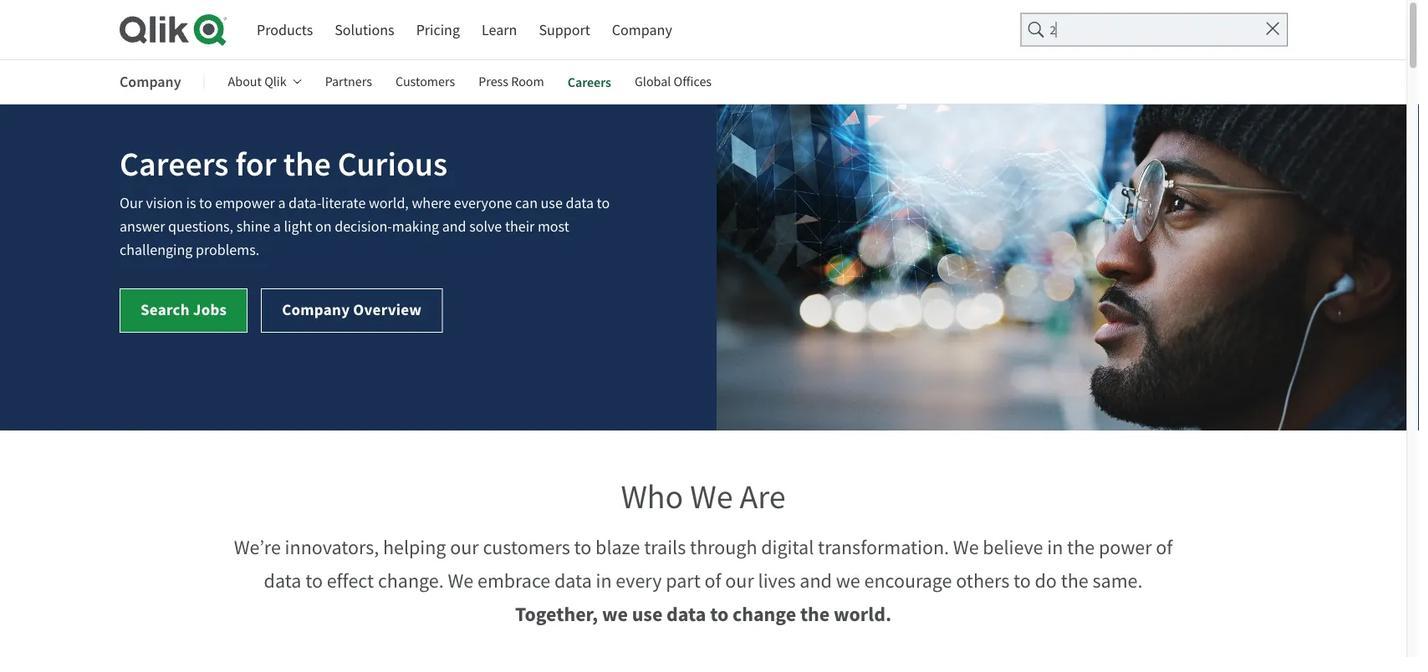 Task type: describe. For each thing, give the bounding box(es) containing it.
change.
[[378, 568, 444, 594]]

change
[[733, 601, 796, 628]]

log
[[1121, 19, 1144, 39]]

about qlik link
[[228, 62, 302, 102]]

where
[[412, 194, 451, 213]]

to left do
[[1014, 568, 1031, 594]]

problems.
[[196, 241, 259, 260]]

data-
[[289, 194, 321, 213]]

1 horizontal spatial our
[[725, 568, 754, 594]]

1 horizontal spatial we
[[836, 568, 860, 594]]

others
[[956, 568, 1010, 594]]

0 horizontal spatial we
[[448, 568, 474, 594]]

company for company link
[[612, 20, 672, 39]]

to right is
[[199, 194, 212, 213]]

the right do
[[1061, 568, 1089, 594]]

products link
[[257, 14, 313, 45]]

making
[[392, 217, 439, 236]]

press
[[479, 73, 508, 90]]

search jobs for the left search jobs link
[[141, 299, 227, 320]]

through
[[690, 535, 757, 560]]

1 horizontal spatial in
[[1047, 535, 1063, 560]]

light
[[284, 217, 312, 236]]

contact
[[1052, 19, 1101, 39]]

menu bar inside the qlik main element
[[257, 14, 672, 45]]

2 horizontal spatial we
[[953, 535, 979, 560]]

most
[[538, 217, 569, 236]]

are
[[740, 476, 786, 519]]

company menu bar
[[120, 62, 735, 102]]

customers link
[[396, 62, 455, 102]]

our
[[120, 194, 143, 213]]

1 vertical spatial jobs
[[193, 299, 227, 320]]

world,
[[369, 194, 409, 213]]

empower
[[215, 194, 275, 213]]

products
[[257, 20, 313, 39]]

0 vertical spatial a
[[278, 194, 286, 213]]

data up together,
[[555, 568, 592, 594]]

together,
[[515, 601, 598, 628]]

log in
[[1121, 19, 1159, 39]]

data down we're
[[264, 568, 301, 594]]

answer
[[120, 217, 165, 236]]

press room
[[479, 73, 544, 90]]

press room link
[[479, 62, 544, 102]]

room
[[511, 73, 544, 90]]

curious
[[338, 143, 448, 187]]

jobs inside the qlik main element
[[1239, 17, 1273, 39]]

and inside we're innovators, helping our customers to blaze trails through digital transformation. we believe in the power of data to effect change. we embrace data in every part of our lives and we encourage others to do the same. together, we use data to change the world.
[[800, 568, 832, 594]]

every
[[616, 568, 662, 594]]

blaze
[[596, 535, 640, 560]]

0 horizontal spatial search jobs link
[[120, 289, 248, 333]]

lives
[[758, 568, 796, 594]]

solutions
[[335, 20, 394, 39]]

go to the home page. image
[[120, 13, 227, 46]]

use inside careers for the curious our vision is to empower a data-literate world, where everyone can use data to answer questions, shine a light on decision-making and solve their most challenging problems.
[[541, 194, 563, 213]]

1 vertical spatial a
[[273, 217, 281, 236]]

everyone
[[454, 194, 512, 213]]

their
[[505, 217, 535, 236]]

overview
[[353, 299, 422, 320]]

helping
[[383, 535, 446, 560]]

global
[[635, 73, 671, 90]]

0 vertical spatial search jobs link
[[1172, 13, 1287, 45]]

the left world.
[[800, 601, 830, 628]]

the left power
[[1067, 535, 1095, 560]]

who
[[621, 476, 684, 519]]

innovators,
[[285, 535, 379, 560]]

digital
[[761, 535, 814, 560]]

partners
[[325, 73, 372, 90]]

we're
[[234, 535, 281, 560]]

0 horizontal spatial search
[[141, 299, 190, 320]]



Task type: locate. For each thing, give the bounding box(es) containing it.
1 vertical spatial we
[[602, 601, 628, 628]]

the inside careers for the curious our vision is to empower a data-literate world, where everyone can use data to answer questions, shine a light on decision-making and solve their most challenging problems.
[[283, 143, 331, 187]]

do
[[1035, 568, 1057, 594]]

and left solve
[[442, 217, 466, 236]]

we right change.
[[448, 568, 474, 594]]

search jobs down challenging
[[141, 299, 227, 320]]

solve
[[469, 217, 502, 236]]

on
[[315, 217, 332, 236]]

our right helping
[[450, 535, 479, 560]]

1 vertical spatial search jobs
[[141, 299, 227, 320]]

partners link
[[325, 62, 372, 102]]

search right in
[[1187, 17, 1236, 39]]

global offices
[[635, 73, 712, 90]]

careers link
[[568, 62, 611, 102]]

transformation.
[[818, 535, 949, 560]]

qlik main element
[[257, 11, 1288, 48]]

offices
[[674, 73, 712, 90]]

1 horizontal spatial careers
[[568, 73, 611, 91]]

we down every
[[602, 601, 628, 628]]

2 vertical spatial company
[[282, 299, 350, 320]]

learn link
[[482, 14, 517, 45]]

support
[[539, 20, 590, 39]]

0 vertical spatial search jobs
[[1187, 17, 1273, 39]]

search down challenging
[[141, 299, 190, 320]]

to left effect on the left bottom
[[305, 568, 323, 594]]

in
[[1147, 19, 1159, 39]]

and
[[442, 217, 466, 236], [800, 568, 832, 594]]

we up others
[[953, 535, 979, 560]]

shine
[[236, 217, 270, 236]]

1 horizontal spatial jobs
[[1239, 17, 1273, 39]]

0 vertical spatial careers
[[568, 73, 611, 91]]

0 vertical spatial search
[[1187, 17, 1236, 39]]

vision
[[146, 194, 183, 213]]

careers inside company menu bar
[[568, 73, 611, 91]]

we're innovators, helping our customers to blaze trails through digital transformation. we believe in the power of data to effect change. we embrace data in every part of our lives and we encourage others to do the same. together, we use data to change the world.
[[234, 535, 1173, 628]]

challenging
[[120, 241, 193, 260]]

careers
[[568, 73, 611, 91], [120, 143, 229, 187]]

0 horizontal spatial careers
[[120, 143, 229, 187]]

data inside careers for the curious our vision is to empower a data-literate world, where everyone can use data to answer questions, shine a light on decision-making and solve their most challenging problems.
[[566, 194, 594, 213]]

a left data-
[[278, 194, 286, 213]]

0 horizontal spatial in
[[596, 568, 612, 594]]

data up most
[[566, 194, 594, 213]]

for
[[235, 143, 277, 187]]

1 vertical spatial in
[[596, 568, 612, 594]]

0 vertical spatial our
[[450, 535, 479, 560]]

1 vertical spatial we
[[953, 535, 979, 560]]

0 horizontal spatial and
[[442, 217, 466, 236]]

0 horizontal spatial our
[[450, 535, 479, 560]]

1 horizontal spatial and
[[800, 568, 832, 594]]

1 horizontal spatial search jobs link
[[1172, 13, 1287, 45]]

part
[[666, 568, 701, 594]]

customers
[[483, 535, 570, 560]]

0 vertical spatial company
[[612, 20, 672, 39]]

learn
[[482, 20, 517, 39]]

our down the through
[[725, 568, 754, 594]]

2 horizontal spatial company
[[612, 20, 672, 39]]

1 horizontal spatial search
[[1187, 17, 1236, 39]]

in
[[1047, 535, 1063, 560], [596, 568, 612, 594]]

qlik
[[264, 73, 287, 90]]

effect
[[327, 568, 374, 594]]

to left blaze
[[574, 535, 592, 560]]

company down go to the home page. image
[[120, 72, 181, 92]]

company overview link
[[261, 289, 443, 333]]

0 horizontal spatial use
[[541, 194, 563, 213]]

careers for careers
[[568, 73, 611, 91]]

0 horizontal spatial company
[[120, 72, 181, 92]]

and right lives
[[800, 568, 832, 594]]

support link
[[539, 14, 590, 45]]

1 vertical spatial of
[[705, 568, 721, 594]]

search inside the qlik main element
[[1187, 17, 1236, 39]]

same.
[[1093, 568, 1143, 594]]

data
[[566, 194, 594, 213], [264, 568, 301, 594], [555, 568, 592, 594], [667, 601, 706, 628]]

company up global
[[612, 20, 672, 39]]

in left every
[[596, 568, 612, 594]]

we left are
[[690, 476, 733, 519]]

0 horizontal spatial we
[[602, 601, 628, 628]]

use inside we're innovators, helping our customers to blaze trails through digital transformation. we believe in the power of data to effect change. we embrace data in every part of our lives and we encourage others to do the same. together, we use data to change the world.
[[632, 601, 663, 628]]

of right part
[[705, 568, 721, 594]]

0 vertical spatial we
[[836, 568, 860, 594]]

to right can
[[597, 194, 610, 213]]

careers up vision
[[120, 143, 229, 187]]

a left light
[[273, 217, 281, 236]]

search jobs link right in
[[1172, 13, 1287, 45]]

careers for careers for the curious our vision is to empower a data-literate world, where everyone can use data to answer questions, shine a light on decision-making and solve their most challenging problems.
[[120, 143, 229, 187]]

company inside the qlik main element
[[612, 20, 672, 39]]

a
[[278, 194, 286, 213], [273, 217, 281, 236]]

pricing link
[[416, 14, 460, 45]]

Search search field
[[1021, 13, 1288, 46]]

global offices link
[[635, 62, 712, 102]]

encourage
[[864, 568, 952, 594]]

search jobs
[[1187, 17, 1273, 39], [141, 299, 227, 320]]

literate
[[321, 194, 366, 213]]

careers down "support" link
[[568, 73, 611, 91]]

search jobs link down challenging
[[120, 289, 248, 333]]

1 horizontal spatial use
[[632, 601, 663, 628]]

0 vertical spatial jobs
[[1239, 17, 1273, 39]]

contact link
[[1052, 15, 1101, 42]]

1 vertical spatial search
[[141, 299, 190, 320]]

decision-
[[335, 217, 392, 236]]

the
[[283, 143, 331, 187], [1067, 535, 1095, 560], [1061, 568, 1089, 594], [800, 601, 830, 628]]

careers for the curious our vision is to empower a data-literate world, where everyone can use data to answer questions, shine a light on decision-making and solve their most challenging problems.
[[120, 143, 610, 260]]

of right power
[[1156, 535, 1173, 560]]

1 vertical spatial and
[[800, 568, 832, 594]]

1 horizontal spatial company
[[282, 299, 350, 320]]

1 vertical spatial company
[[120, 72, 181, 92]]

world.
[[834, 601, 892, 628]]

search jobs right in
[[1187, 17, 1273, 39]]

customers
[[396, 73, 455, 90]]

data down part
[[667, 601, 706, 628]]

believe
[[983, 535, 1043, 560]]

about
[[228, 73, 262, 90]]

company inside menu bar
[[120, 72, 181, 92]]

0 vertical spatial we
[[690, 476, 733, 519]]

we
[[836, 568, 860, 594], [602, 601, 628, 628]]

1 vertical spatial careers
[[120, 143, 229, 187]]

is
[[186, 194, 196, 213]]

power
[[1099, 535, 1152, 560]]

1 horizontal spatial of
[[1156, 535, 1173, 560]]

1 vertical spatial our
[[725, 568, 754, 594]]

0 vertical spatial in
[[1047, 535, 1063, 560]]

search jobs for topmost search jobs link
[[1187, 17, 1273, 39]]

0 vertical spatial use
[[541, 194, 563, 213]]

search jobs link
[[1172, 13, 1287, 45], [120, 289, 248, 333]]

questions,
[[168, 217, 233, 236]]

our
[[450, 535, 479, 560], [725, 568, 754, 594]]

we
[[690, 476, 733, 519], [953, 535, 979, 560], [448, 568, 474, 594]]

pricing
[[416, 20, 460, 39]]

we up world.
[[836, 568, 860, 594]]

1 horizontal spatial we
[[690, 476, 733, 519]]

0 horizontal spatial search jobs
[[141, 299, 227, 320]]

in up do
[[1047, 535, 1063, 560]]

1 vertical spatial use
[[632, 601, 663, 628]]

0 vertical spatial and
[[442, 217, 466, 236]]

company left the overview
[[282, 299, 350, 320]]

embrace
[[478, 568, 551, 594]]

to left change
[[710, 601, 729, 628]]

1 vertical spatial search jobs link
[[120, 289, 248, 333]]

company link
[[612, 14, 672, 45]]

menu bar
[[257, 14, 672, 45]]

1 horizontal spatial search jobs
[[1187, 17, 1273, 39]]

log in link
[[1121, 15, 1159, 42]]

of
[[1156, 535, 1173, 560], [705, 568, 721, 594]]

trails
[[644, 535, 686, 560]]

menu bar containing products
[[257, 14, 672, 45]]

who we are
[[621, 476, 786, 519]]

jobs
[[1239, 17, 1273, 39], [193, 299, 227, 320]]

0 horizontal spatial of
[[705, 568, 721, 594]]

0 vertical spatial of
[[1156, 535, 1173, 560]]

use down every
[[632, 601, 663, 628]]

about qlik
[[228, 73, 287, 90]]

search jobs inside the qlik main element
[[1187, 17, 1273, 39]]

to
[[199, 194, 212, 213], [597, 194, 610, 213], [574, 535, 592, 560], [305, 568, 323, 594], [1014, 568, 1031, 594], [710, 601, 729, 628]]

2 vertical spatial we
[[448, 568, 474, 594]]

company for company menu bar on the top of page
[[120, 72, 181, 92]]

use up most
[[541, 194, 563, 213]]

company overview
[[282, 299, 422, 320]]

can
[[515, 194, 538, 213]]

company
[[612, 20, 672, 39], [120, 72, 181, 92], [282, 299, 350, 320]]

careers inside careers for the curious our vision is to empower a data-literate world, where everyone can use data to answer questions, shine a light on decision-making and solve their most challenging problems.
[[120, 143, 229, 187]]

solutions link
[[335, 14, 394, 45]]

and inside careers for the curious our vision is to empower a data-literate world, where everyone can use data to answer questions, shine a light on decision-making and solve their most challenging problems.
[[442, 217, 466, 236]]

0 horizontal spatial jobs
[[193, 299, 227, 320]]

the up data-
[[283, 143, 331, 187]]



Task type: vqa. For each thing, say whether or not it's contained in the screenshot.
Support link
yes



